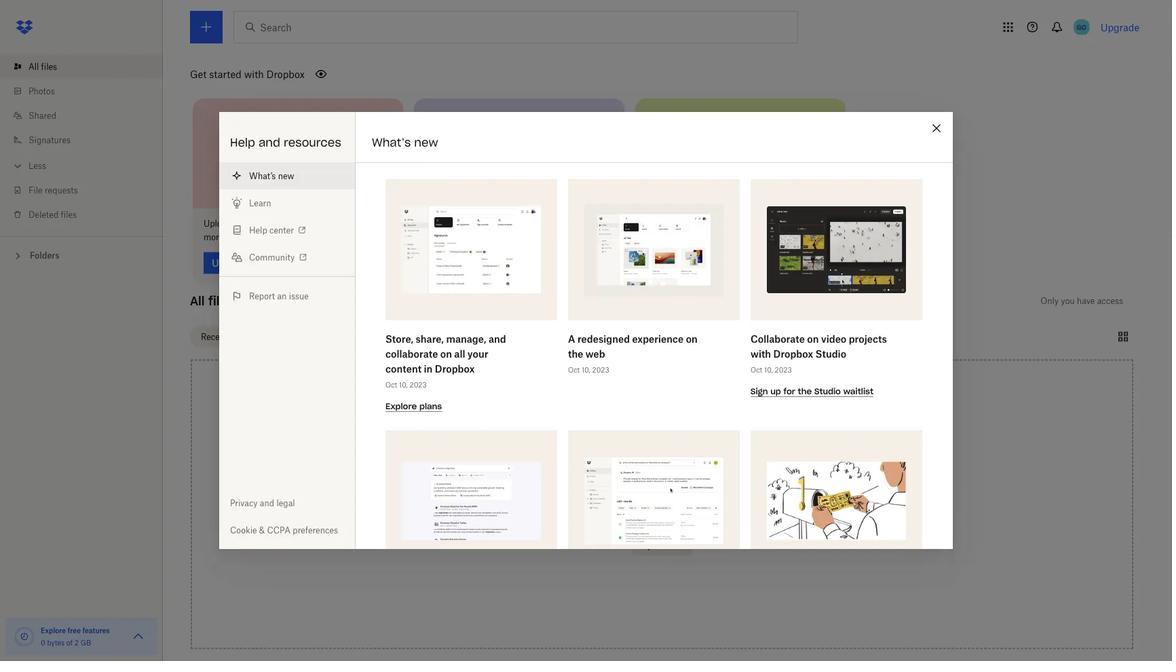 Task type: locate. For each thing, give the bounding box(es) containing it.
issue
[[289, 291, 309, 301]]

files up recents 'button'
[[208, 294, 235, 309]]

0 vertical spatial help
[[230, 135, 255, 149]]

the right for
[[798, 386, 812, 397]]

upload
[[204, 219, 231, 229]]

to inside upload files and folders to edit, share, sign, and more.
[[297, 219, 305, 229]]

1 vertical spatial new
[[278, 171, 294, 181]]

0 horizontal spatial oct
[[386, 381, 397, 389]]

0 vertical spatial new
[[414, 135, 438, 149]]

to left edit,
[[297, 219, 305, 229]]

dropbox down "all"
[[435, 363, 475, 374]]

dropbox down collaborate
[[774, 348, 814, 360]]

0 vertical spatial studio
[[816, 348, 847, 360]]

store, share, manage, and collaborate on all your content in dropbox oct 10, 2023
[[386, 333, 506, 389]]

0 horizontal spatial what's new
[[249, 171, 294, 181]]

0 vertical spatial dropbox
[[267, 69, 305, 80]]

1 vertical spatial with
[[690, 219, 707, 229]]

share,
[[326, 219, 349, 229], [416, 333, 444, 345]]

2023
[[592, 366, 610, 374], [775, 366, 792, 374], [410, 381, 427, 389]]

what's inside button
[[249, 171, 276, 181]]

0 vertical spatial explore
[[386, 401, 417, 412]]

1 vertical spatial what's
[[249, 171, 276, 181]]

help center
[[249, 225, 294, 235]]

all up photos
[[29, 61, 39, 72]]

collaborate
[[386, 348, 438, 360]]

1 horizontal spatial 2023
[[592, 366, 610, 374]]

2 horizontal spatial dropbox
[[774, 348, 814, 360]]

on left video
[[808, 333, 819, 345]]

10, up up
[[764, 366, 773, 374]]

with down collaborate
[[751, 348, 771, 360]]

oct down a
[[568, 366, 580, 374]]

0 vertical spatial the
[[568, 348, 584, 360]]

1 vertical spatial share,
[[416, 333, 444, 345]]

files inside install on desktop to work on files offline and stay synced.
[[539, 219, 555, 229]]

on right experience
[[686, 333, 698, 345]]

studio down video
[[816, 348, 847, 360]]

studio left waitlist
[[815, 386, 841, 397]]

studio
[[816, 348, 847, 360], [815, 386, 841, 397]]

with for files
[[690, 219, 707, 229]]

2 horizontal spatial 2023
[[775, 366, 792, 374]]

what's
[[372, 135, 411, 149], [249, 171, 276, 181]]

free
[[68, 626, 81, 635]]

0 vertical spatial all
[[29, 61, 39, 72]]

0 horizontal spatial 10,
[[399, 381, 408, 389]]

recents button
[[190, 326, 243, 348]]

community
[[249, 252, 295, 262]]

here
[[653, 505, 673, 516]]

1 vertical spatial help
[[249, 225, 267, 235]]

content
[[386, 363, 422, 374]]

the
[[568, 348, 584, 360], [798, 386, 812, 397]]

0 vertical spatial with
[[244, 69, 264, 80]]

1 horizontal spatial the
[[798, 386, 812, 397]]

collaborate
[[751, 333, 805, 345]]

oct up "sign"
[[751, 366, 763, 374]]

cookie
[[230, 525, 257, 535]]

collaborate on video projects with dropbox studio oct 10, 2023
[[751, 333, 887, 374]]

2 horizontal spatial oct
[[751, 366, 763, 374]]

0 horizontal spatial new
[[278, 171, 294, 181]]

explore left plans
[[386, 401, 417, 412]]

all files
[[29, 61, 57, 72], [190, 294, 235, 309]]

help inside help center link
[[249, 225, 267, 235]]

share, inside store, share, manage, and collaborate on all your content in dropbox oct 10, 2023
[[416, 333, 444, 345]]

1 horizontal spatial all files
[[190, 294, 235, 309]]

what's new button
[[219, 162, 355, 189]]

0 horizontal spatial what's
[[249, 171, 276, 181]]

0 horizontal spatial 2023
[[410, 381, 427, 389]]

1 vertical spatial the
[[798, 386, 812, 397]]

privacy and legal
[[230, 498, 295, 508]]

help up the what's new button
[[230, 135, 255, 149]]

and right manage,
[[489, 333, 506, 345]]

dropbox inside store, share, manage, and collaborate on all your content in dropbox oct 10, 2023
[[435, 363, 475, 374]]

with inside share files with anyone and control edit or view access.
[[690, 219, 707, 229]]

file requests
[[29, 185, 78, 195]]

share, inside upload files and folders to edit, share, sign, and more.
[[326, 219, 349, 229]]

store,
[[386, 333, 414, 345]]

and right offline
[[583, 219, 598, 229]]

file requests link
[[11, 178, 163, 202]]

community link
[[219, 244, 355, 271]]

explore inside explore free features 0 bytes of 2 gb
[[41, 626, 66, 635]]

1 vertical spatial explore
[[41, 626, 66, 635]]

1 horizontal spatial oct
[[568, 366, 580, 374]]

access.
[[646, 233, 674, 243]]

less
[[29, 161, 46, 171]]

deleted
[[29, 209, 59, 220]]

1 horizontal spatial explore
[[386, 401, 417, 412]]

2 horizontal spatial to
[[675, 505, 684, 516]]

2 vertical spatial dropbox
[[435, 363, 475, 374]]

0 horizontal spatial the
[[568, 348, 584, 360]]

all files up recents
[[190, 294, 235, 309]]

share files with anyone and control edit or view access.
[[646, 219, 829, 243]]

photos link
[[11, 79, 163, 103]]

share, up the collaborate
[[416, 333, 444, 345]]

files
[[41, 61, 57, 72], [61, 209, 77, 220], [234, 219, 250, 229], [539, 219, 555, 229], [671, 219, 687, 229], [208, 294, 235, 309], [632, 505, 650, 516]]

0 horizontal spatial dropbox
[[267, 69, 305, 80]]

to inside install on desktop to work on files offline and stay synced.
[[496, 219, 503, 229]]

2 vertical spatial with
[[751, 348, 771, 360]]

1 horizontal spatial what's
[[372, 135, 411, 149]]

and left legal
[[260, 498, 274, 508]]

view
[[811, 219, 829, 229]]

10, down content
[[399, 381, 408, 389]]

dropbox right started
[[267, 69, 305, 80]]

folders
[[268, 219, 295, 229]]

and left the control
[[739, 219, 753, 229]]

files right upload
[[234, 219, 250, 229]]

dropbox image
[[11, 14, 38, 41]]

all files up photos
[[29, 61, 57, 72]]

0 vertical spatial all files
[[29, 61, 57, 72]]

1 vertical spatial all
[[190, 294, 205, 309]]

plans
[[420, 401, 442, 412]]

the down a
[[568, 348, 584, 360]]

0 horizontal spatial all
[[29, 61, 39, 72]]

to for drop files here to upload
[[675, 505, 684, 516]]

all
[[29, 61, 39, 72], [190, 294, 205, 309]]

0 horizontal spatial with
[[244, 69, 264, 80]]

10,
[[582, 366, 591, 374], [764, 366, 773, 374], [399, 381, 408, 389]]

to
[[297, 219, 305, 229], [496, 219, 503, 229], [675, 505, 684, 516]]

files left offline
[[539, 219, 555, 229]]

work
[[506, 219, 525, 229]]

1 horizontal spatial all
[[190, 294, 205, 309]]

1 horizontal spatial share,
[[416, 333, 444, 345]]

1 horizontal spatial to
[[496, 219, 503, 229]]

oct down content
[[386, 381, 397, 389]]

up
[[771, 386, 781, 397]]

all
[[454, 348, 465, 360]]

all inside list item
[[29, 61, 39, 72]]

studio inside collaborate on video projects with dropbox studio oct 10, 2023
[[816, 348, 847, 360]]

explore up the bytes
[[41, 626, 66, 635]]

report an issue link
[[219, 282, 355, 310]]

help left center
[[249, 225, 267, 235]]

0 horizontal spatial explore
[[41, 626, 66, 635]]

10, inside store, share, manage, and collaborate on all your content in dropbox oct 10, 2023
[[399, 381, 408, 389]]

all up recents 'button'
[[190, 294, 205, 309]]

the all files section of dropbox image
[[585, 203, 724, 296]]

1 horizontal spatial with
[[690, 219, 707, 229]]

new inside the what's new button
[[278, 171, 294, 181]]

on inside store, share, manage, and collaborate on all your content in dropbox oct 10, 2023
[[440, 348, 452, 360]]

files right share
[[671, 219, 687, 229]]

edit
[[785, 219, 799, 229]]

with left anyone
[[690, 219, 707, 229]]

2 horizontal spatial 10,
[[764, 366, 773, 374]]

with right started
[[244, 69, 264, 80]]

2023 down web
[[592, 366, 610, 374]]

explore
[[386, 401, 417, 412], [41, 626, 66, 635]]

more.
[[204, 233, 225, 243]]

deleted files
[[29, 209, 77, 220]]

help
[[230, 135, 255, 149], [249, 225, 267, 235]]

and inside install on desktop to work on files offline and stay synced.
[[583, 219, 598, 229]]

install
[[425, 219, 449, 229]]

to right here
[[675, 505, 684, 516]]

and up the what's new button
[[259, 135, 280, 149]]

on left "all"
[[440, 348, 452, 360]]

privacy and legal link
[[219, 490, 355, 517]]

0
[[41, 639, 45, 647]]

preferences
[[293, 525, 338, 535]]

0 vertical spatial share,
[[326, 219, 349, 229]]

0 vertical spatial what's new
[[372, 135, 438, 149]]

explore inside explore plans link
[[386, 401, 417, 412]]

and right sign,
[[371, 219, 386, 229]]

files up photos
[[41, 61, 57, 72]]

1 vertical spatial what's new
[[249, 171, 294, 181]]

0 horizontal spatial share,
[[326, 219, 349, 229]]

all files list item
[[0, 54, 163, 79]]

list
[[0, 46, 163, 236]]

1 horizontal spatial dropbox
[[435, 363, 475, 374]]

share, right edit,
[[326, 219, 349, 229]]

folders
[[30, 251, 59, 261]]

dropbox inside collaborate on video projects with dropbox studio oct 10, 2023
[[774, 348, 814, 360]]

what's new inside button
[[249, 171, 294, 181]]

help for help center
[[249, 225, 267, 235]]

2023 down in
[[410, 381, 427, 389]]

2 horizontal spatial with
[[751, 348, 771, 360]]

report
[[249, 291, 275, 301]]

1 horizontal spatial new
[[414, 135, 438, 149]]

0 horizontal spatial to
[[297, 219, 305, 229]]

upload files and folders to edit, share, sign, and more.
[[204, 219, 386, 243]]

1 horizontal spatial 10,
[[582, 366, 591, 374]]

for
[[784, 386, 796, 397]]

10, down web
[[582, 366, 591, 374]]

2023 up for
[[775, 366, 792, 374]]

1 vertical spatial dropbox
[[774, 348, 814, 360]]

your
[[468, 348, 489, 360]]

to left work at left top
[[496, 219, 503, 229]]

help for help and resources
[[230, 135, 255, 149]]

0 horizontal spatial all files
[[29, 61, 57, 72]]



Task type: vqa. For each thing, say whether or not it's contained in the screenshot.
name
no



Task type: describe. For each thing, give the bounding box(es) containing it.
oct inside a redesigned experience on the web oct 10, 2023
[[568, 366, 580, 374]]

2
[[75, 639, 79, 647]]

explore free features 0 bytes of 2 gb
[[41, 626, 110, 647]]

sign up for the studio waitlist link
[[751, 385, 874, 397]]

desktop
[[463, 219, 494, 229]]

sign,
[[351, 219, 369, 229]]

requests
[[45, 185, 78, 195]]

explore plans
[[386, 401, 442, 412]]

upload
[[687, 505, 718, 516]]

upgrade link
[[1101, 21, 1140, 33]]

10, inside a redesigned experience on the web oct 10, 2023
[[582, 366, 591, 374]]

folders button
[[0, 245, 163, 265]]

get
[[190, 69, 207, 80]]

a
[[568, 333, 575, 345]]

files inside upload files and folders to edit, share, sign, and more.
[[234, 219, 250, 229]]

all files link
[[11, 54, 163, 79]]

and inside store, share, manage, and collaborate on all your content in dropbox oct 10, 2023
[[489, 333, 506, 345]]

share
[[646, 219, 669, 229]]

install on desktop to work on files offline and stay synced.
[[425, 219, 598, 243]]

and inside 'link'
[[260, 498, 274, 508]]

0 vertical spatial what's
[[372, 135, 411, 149]]

signatures
[[29, 135, 71, 145]]

privacy
[[230, 498, 258, 508]]

file
[[29, 185, 43, 195]]

files right 'deleted'
[[61, 209, 77, 220]]

help and resources dialog
[[219, 112, 953, 661]]

resources
[[284, 135, 341, 149]]

2023 inside collaborate on video projects with dropbox studio oct 10, 2023
[[775, 366, 792, 374]]

less image
[[11, 159, 24, 173]]

on right work at left top
[[527, 219, 536, 229]]

report an issue
[[249, 291, 309, 301]]

signatures link
[[11, 128, 163, 152]]

with dropbox studio, users can collaborate on video projects image
[[767, 206, 906, 293]]

all files inside list item
[[29, 61, 57, 72]]

waitlist
[[844, 386, 874, 397]]

upgrade
[[1101, 21, 1140, 33]]

only
[[1041, 296, 1059, 307]]

projects
[[849, 333, 887, 345]]

oct inside store, share, manage, and collaborate on all your content in dropbox oct 10, 2023
[[386, 381, 397, 389]]

on inside a redesigned experience on the web oct 10, 2023
[[686, 333, 698, 345]]

list containing all files
[[0, 46, 163, 236]]

recents
[[201, 332, 232, 342]]

oct inside collaborate on video projects with dropbox studio oct 10, 2023
[[751, 366, 763, 374]]

someone looking at a paper coupon image
[[767, 462, 906, 540]]

deleted files link
[[11, 202, 163, 227]]

explore for explore free features 0 bytes of 2 gb
[[41, 626, 66, 635]]

cookie & ccpa preferences button
[[219, 517, 355, 544]]

bytes
[[47, 639, 65, 647]]

2023 inside a redesigned experience on the web oct 10, 2023
[[592, 366, 610, 374]]

stay
[[425, 233, 441, 243]]

explore plans link
[[386, 400, 442, 412]]

on up synced. in the top of the page
[[451, 219, 461, 229]]

files inside list item
[[41, 61, 57, 72]]

quota usage element
[[14, 626, 35, 648]]

to for install on desktop to work on files offline and stay synced.
[[496, 219, 503, 229]]

cookie & ccpa preferences
[[230, 525, 338, 535]]

and down learn
[[252, 219, 266, 229]]

with inside collaborate on video projects with dropbox studio oct 10, 2023
[[751, 348, 771, 360]]

on inside collaborate on video projects with dropbox studio oct 10, 2023
[[808, 333, 819, 345]]

anyone
[[709, 219, 736, 229]]

web
[[586, 348, 605, 360]]

and inside share files with anyone and control edit or view access.
[[739, 219, 753, 229]]

the inside a redesigned experience on the web oct 10, 2023
[[568, 348, 584, 360]]

an
[[277, 291, 287, 301]]

get started with dropbox
[[190, 69, 305, 80]]

help and resources
[[230, 135, 341, 149]]

dropbox ai helps users search for files in their folders image
[[585, 458, 724, 545]]

learn link
[[219, 189, 355, 217]]

redesigned
[[578, 333, 630, 345]]

1 vertical spatial studio
[[815, 386, 841, 397]]

1 horizontal spatial what's new
[[372, 135, 438, 149]]

shared link
[[11, 103, 163, 128]]

of
[[66, 639, 73, 647]]

edit,
[[307, 219, 324, 229]]

with for started
[[244, 69, 264, 80]]

sign up for the studio waitlist
[[751, 386, 874, 397]]

legal
[[277, 498, 295, 508]]

1 vertical spatial all files
[[190, 294, 235, 309]]

in
[[424, 363, 433, 374]]

drop files here to upload
[[607, 505, 718, 516]]

manage,
[[446, 333, 486, 345]]

learn
[[249, 198, 271, 208]]

photos
[[29, 86, 55, 96]]

center
[[270, 225, 294, 235]]

files left here
[[632, 505, 650, 516]]

the entry point screen of dropbox sign image
[[402, 206, 541, 293]]

gb
[[81, 639, 91, 647]]

have
[[1077, 296, 1095, 307]]

control
[[755, 219, 782, 229]]

you
[[1061, 296, 1075, 307]]

dash answer screen image
[[402, 462, 541, 540]]

files inside share files with anyone and control edit or view access.
[[671, 219, 687, 229]]

only you have access
[[1041, 296, 1124, 307]]

video
[[822, 333, 847, 345]]

2023 inside store, share, manage, and collaborate on all your content in dropbox oct 10, 2023
[[410, 381, 427, 389]]

explore for explore plans
[[386, 401, 417, 412]]

synced.
[[443, 233, 472, 243]]

started
[[209, 69, 242, 80]]

10, inside collaborate on video projects with dropbox studio oct 10, 2023
[[764, 366, 773, 374]]

&
[[259, 525, 265, 535]]

shared
[[29, 110, 56, 121]]

experience
[[632, 333, 684, 345]]

features
[[82, 626, 110, 635]]

drop
[[607, 505, 629, 516]]

offline
[[557, 219, 581, 229]]

access
[[1098, 296, 1124, 307]]



